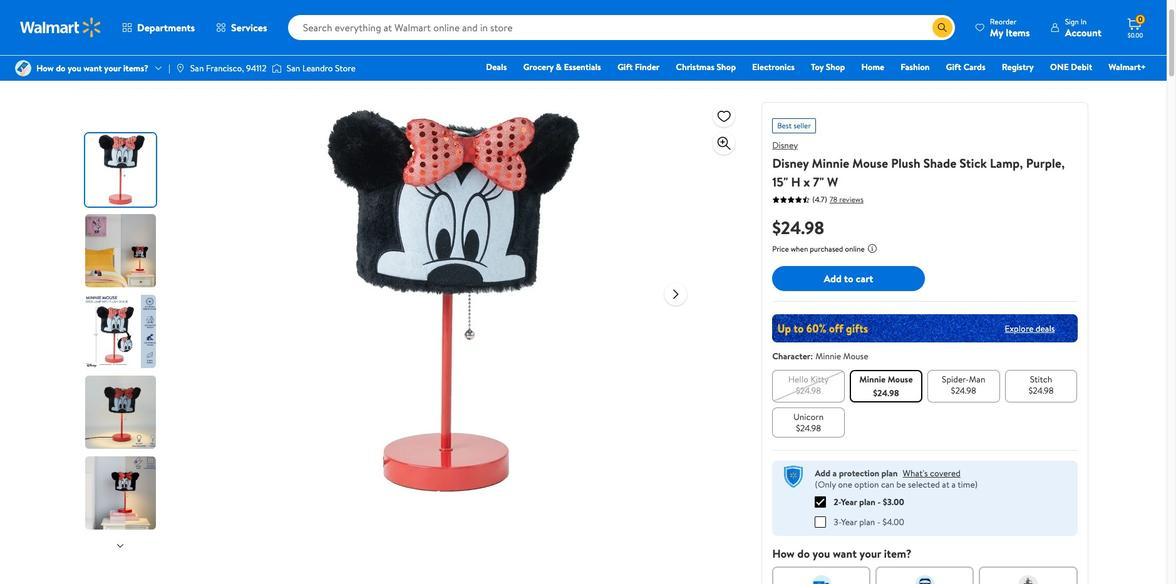 Task type: locate. For each thing, give the bounding box(es) containing it.
$4.00
[[883, 516, 905, 528]]

search icon image
[[938, 23, 948, 33]]

can
[[881, 479, 895, 491]]

gift cards link
[[941, 60, 992, 74]]

deals
[[486, 61, 507, 73]]

add inside add to cart button
[[824, 272, 842, 286]]

add to cart button
[[773, 266, 925, 291]]

gift for gift cards
[[946, 61, 962, 73]]

a
[[833, 467, 837, 480], [952, 479, 956, 491]]

items?
[[123, 62, 148, 75]]

debit
[[1071, 61, 1093, 73]]

your left item? at the right
[[860, 546, 882, 562]]

$3.00
[[883, 496, 905, 508]]

1 vertical spatial your
[[860, 546, 882, 562]]

mattresses up |
[[164, 27, 205, 39]]

your for item?
[[860, 546, 882, 562]]

shop right christmas
[[717, 61, 736, 73]]

items
[[1006, 25, 1030, 39]]

1 vertical spatial year
[[841, 516, 858, 528]]

0 horizontal spatial want
[[83, 62, 102, 75]]

0 horizontal spatial how
[[36, 62, 54, 75]]

add left one
[[815, 467, 831, 480]]

1 vertical spatial mouse
[[844, 350, 869, 363]]

add to cart
[[824, 272, 874, 286]]

1 horizontal spatial mattresses
[[301, 27, 343, 39]]

1 horizontal spatial gift
[[946, 61, 962, 73]]

1 horizontal spatial &
[[556, 61, 562, 73]]

deals
[[1036, 322, 1055, 335]]

h
[[791, 174, 801, 190]]

your
[[104, 62, 121, 75], [860, 546, 882, 562]]

disney down disney "link"
[[773, 155, 809, 172]]

gift left the finder on the top
[[618, 61, 633, 73]]

kitty
[[811, 373, 829, 386]]

gift inside gift cards link
[[946, 61, 962, 73]]

0 vertical spatial how
[[36, 62, 54, 75]]

1 vertical spatial plan
[[860, 496, 876, 508]]

1 horizontal spatial do
[[798, 546, 810, 562]]

how
[[36, 62, 54, 75], [773, 546, 795, 562]]

you
[[68, 62, 81, 75], [813, 546, 830, 562]]

 image
[[272, 62, 282, 75]]

$24.98
[[773, 216, 825, 240], [796, 385, 821, 397], [951, 385, 977, 397], [1029, 385, 1054, 397], [873, 387, 899, 400], [796, 422, 821, 435]]

minnie inside disney disney minnie mouse plush shade stick lamp, purple, 15" h x 7" w
[[812, 155, 850, 172]]

1 vertical spatial home
[[862, 61, 885, 73]]

minnie right kitty
[[860, 373, 886, 386]]

- left $3.00
[[878, 496, 881, 508]]

plan down 2-year plan - $3.00
[[860, 516, 875, 528]]

gift left cards
[[946, 61, 962, 73]]

shade
[[924, 155, 957, 172]]

gift inside gift finder link
[[618, 61, 633, 73]]

1 horizontal spatial your
[[860, 546, 882, 562]]

2 horizontal spatial /
[[265, 27, 268, 39]]

add inside add a protection plan what's covered (only one option can be selected at a time)
[[815, 467, 831, 480]]

gift finder link
[[612, 60, 666, 74]]

1 mattresses from the left
[[164, 27, 205, 39]]

plan for $4.00
[[860, 516, 875, 528]]

 image right |
[[175, 63, 185, 73]]

 image
[[15, 60, 31, 76], [175, 63, 185, 73]]

1 horizontal spatial a
[[952, 479, 956, 491]]

disney minnie mouse plush shade stick lamp, purple, 15" h x 7" w image
[[254, 102, 655, 503]]

minnie mouse $24.98
[[860, 373, 913, 400]]

0 vertical spatial mouse
[[853, 155, 888, 172]]

cart
[[856, 272, 874, 286]]

/ left hybrid
[[265, 27, 268, 39]]

1 vertical spatial minnie
[[816, 350, 841, 363]]

add left to
[[824, 272, 842, 286]]

fashion
[[901, 61, 930, 73]]

electronics link
[[747, 60, 801, 74]]

2 san from the left
[[287, 62, 300, 75]]

you up intent image for shipping
[[813, 546, 830, 562]]

1 vertical spatial you
[[813, 546, 830, 562]]

1 horizontal spatial want
[[833, 546, 857, 562]]

san right |
[[190, 62, 204, 75]]

disney down best
[[773, 139, 798, 152]]

-
[[878, 496, 881, 508], [877, 516, 881, 528]]

0 vertical spatial want
[[83, 62, 102, 75]]

2 gift from the left
[[946, 61, 962, 73]]

0 horizontal spatial mattresses
[[164, 27, 205, 39]]

0 vertical spatial year
[[841, 496, 857, 508]]

mattresses up the san leandro store on the left
[[301, 27, 343, 39]]

san for san leandro store
[[287, 62, 300, 75]]

services
[[231, 21, 267, 34]]

want left items?
[[83, 62, 102, 75]]

shop inside christmas shop link
[[717, 61, 736, 73]]

san leandro store
[[287, 62, 356, 75]]

seller
[[794, 120, 811, 131]]

year down 2-year plan - $3.00
[[841, 516, 858, 528]]

 image down the walmart image
[[15, 60, 31, 76]]

minnie right the :
[[816, 350, 841, 363]]

& right grocery
[[556, 61, 562, 73]]

plan down option
[[860, 496, 876, 508]]

shop right "toy"
[[826, 61, 845, 73]]

year for 3-
[[841, 516, 858, 528]]

0 horizontal spatial your
[[104, 62, 121, 75]]

0 horizontal spatial home
[[79, 27, 102, 39]]

(4.7) 78 reviews
[[813, 194, 864, 205]]

christmas
[[676, 61, 715, 73]]

mouse left plush in the right of the page
[[853, 155, 888, 172]]

- left $4.00
[[877, 516, 881, 528]]

home
[[79, 27, 102, 39], [862, 61, 885, 73]]

mouse up minnie mouse $24.98
[[844, 350, 869, 363]]

1 gift from the left
[[618, 61, 633, 73]]

2 vertical spatial plan
[[860, 516, 875, 528]]

christmas shop
[[676, 61, 736, 73]]

/ left furniture link
[[107, 27, 110, 39]]

1 / from the left
[[107, 27, 110, 39]]

/ right furniture
[[155, 27, 159, 39]]

0 horizontal spatial san
[[190, 62, 204, 75]]

0 vertical spatial &
[[207, 27, 213, 39]]

hello
[[789, 373, 809, 386]]

year for 2-
[[841, 496, 857, 508]]

0 horizontal spatial /
[[107, 27, 110, 39]]

2-year plan - $3.00
[[834, 496, 905, 508]]

0 vertical spatial disney
[[773, 139, 798, 152]]

leandro
[[302, 62, 333, 75]]

1 horizontal spatial you
[[813, 546, 830, 562]]

best seller
[[778, 120, 811, 131]]

registry
[[1002, 61, 1034, 73]]

0 vertical spatial do
[[56, 62, 66, 75]]

hybrid mattresses link
[[273, 27, 343, 39]]

0 vertical spatial your
[[104, 62, 121, 75]]

2 shop from the left
[[826, 61, 845, 73]]

what's covered button
[[903, 467, 961, 480]]

minnie for :
[[816, 350, 841, 363]]

price
[[773, 244, 789, 254]]

1 vertical spatial -
[[877, 516, 881, 528]]

$24.98 inside minnie mouse $24.98
[[873, 387, 899, 400]]

a left one
[[833, 467, 837, 480]]

1 vertical spatial want
[[833, 546, 857, 562]]

1 vertical spatial do
[[798, 546, 810, 562]]

0 vertical spatial you
[[68, 62, 81, 75]]

plush
[[891, 155, 921, 172]]

0 vertical spatial home
[[79, 27, 102, 39]]

how do you want your items?
[[36, 62, 148, 75]]

(4.7)
[[813, 194, 827, 205]]

store
[[335, 62, 356, 75]]

3-
[[834, 516, 841, 528]]

man
[[969, 373, 986, 386]]

shop for toy shop
[[826, 61, 845, 73]]

gift finder
[[618, 61, 660, 73]]

 image for how
[[15, 60, 31, 76]]

grocery
[[523, 61, 554, 73]]

disney minnie mouse plush shade stick lamp, purple, 15" h x 7" w - image 2 of 6 image
[[85, 214, 158, 288]]

0 vertical spatial add
[[824, 272, 842, 286]]

item?
[[884, 546, 912, 562]]

be
[[897, 479, 906, 491]]

home link up how do you want your items?
[[79, 27, 102, 39]]

0 vertical spatial home link
[[79, 27, 102, 39]]

reorder my items
[[990, 16, 1030, 39]]

$0.00
[[1128, 31, 1143, 39]]

1 shop from the left
[[717, 61, 736, 73]]

3 / from the left
[[265, 27, 268, 39]]

0 horizontal spatial gift
[[618, 61, 633, 73]]

shop
[[717, 61, 736, 73], [826, 61, 845, 73]]

intent image for shipping image
[[812, 575, 832, 585]]

0 vertical spatial minnie
[[812, 155, 850, 172]]

a right at
[[952, 479, 956, 491]]

2 vertical spatial minnie
[[860, 373, 886, 386]]

your left items?
[[104, 62, 121, 75]]

want
[[83, 62, 102, 75], [833, 546, 857, 562]]

1 vertical spatial add
[[815, 467, 831, 480]]

1 horizontal spatial home
[[862, 61, 885, 73]]

toy shop link
[[806, 60, 851, 74]]

mouse left spider-
[[888, 373, 913, 386]]

explore deals link
[[1000, 317, 1060, 340]]

1 horizontal spatial  image
[[175, 63, 185, 73]]

minnie up w
[[812, 155, 850, 172]]

mattresses & accessories link
[[164, 27, 260, 39]]

2 vertical spatial mouse
[[888, 373, 913, 386]]

94112
[[246, 62, 267, 75]]

1 san from the left
[[190, 62, 204, 75]]

services button
[[206, 13, 278, 43]]

minnie
[[812, 155, 850, 172], [816, 350, 841, 363], [860, 373, 886, 386]]

:
[[811, 350, 813, 363]]

shop inside toy shop link
[[826, 61, 845, 73]]

0 vertical spatial plan
[[882, 467, 898, 480]]

want down the 3-
[[833, 546, 857, 562]]

explore
[[1005, 322, 1034, 335]]

1 horizontal spatial san
[[287, 62, 300, 75]]

san left leandro
[[287, 62, 300, 75]]

1 vertical spatial how
[[773, 546, 795, 562]]

1 horizontal spatial how
[[773, 546, 795, 562]]

plan right option
[[882, 467, 898, 480]]

- for $4.00
[[877, 516, 881, 528]]

mouse inside disney disney minnie mouse plush shade stick lamp, purple, 15" h x 7" w
[[853, 155, 888, 172]]

2 / from the left
[[155, 27, 159, 39]]

1 horizontal spatial /
[[155, 27, 159, 39]]

in
[[1081, 16, 1087, 27]]

mouse
[[853, 155, 888, 172], [844, 350, 869, 363], [888, 373, 913, 386]]

you down the walmart image
[[68, 62, 81, 75]]

0 horizontal spatial you
[[68, 62, 81, 75]]

furniture
[[115, 27, 150, 39]]

0 vertical spatial -
[[878, 496, 881, 508]]

0 horizontal spatial shop
[[717, 61, 736, 73]]

1 disney from the top
[[773, 139, 798, 152]]

next media item image
[[669, 287, 684, 302]]

2 mattresses from the left
[[301, 27, 343, 39]]

price when purchased online
[[773, 244, 865, 254]]

& left accessories on the top of page
[[207, 27, 213, 39]]

0 horizontal spatial  image
[[15, 60, 31, 76]]

 image for san
[[175, 63, 185, 73]]

departments
[[137, 21, 195, 34]]

year down one
[[841, 496, 857, 508]]

mattresses
[[164, 27, 205, 39], [301, 27, 343, 39]]

1 vertical spatial disney
[[773, 155, 809, 172]]

protection
[[839, 467, 880, 480]]

1 horizontal spatial home link
[[856, 60, 890, 74]]

home link
[[79, 27, 102, 39], [856, 60, 890, 74]]

fashion link
[[895, 60, 936, 74]]

1 horizontal spatial shop
[[826, 61, 845, 73]]

mouse for :
[[844, 350, 869, 363]]

to
[[844, 272, 854, 286]]

covered
[[930, 467, 961, 480]]

how for how do you want your item?
[[773, 546, 795, 562]]

home left fashion "link"
[[862, 61, 885, 73]]

0 horizontal spatial do
[[56, 62, 66, 75]]

walmart image
[[20, 18, 101, 38]]

home up how do you want your items?
[[79, 27, 102, 39]]

gift
[[618, 61, 633, 73], [946, 61, 962, 73]]

legal information image
[[868, 244, 878, 254]]

home link left fashion "link"
[[856, 60, 890, 74]]

0 horizontal spatial home link
[[79, 27, 102, 39]]



Task type: vqa. For each thing, say whether or not it's contained in the screenshot.
Simple Modern 18 fl oz Stainless Steel Summit Water Bottle with Silicone Straw Lid|Sweet Taffy
no



Task type: describe. For each thing, give the bounding box(es) containing it.
disney minnie mouse plush shade stick lamp, purple, 15" h x 7" w - image 1 of 6 image
[[85, 133, 158, 207]]

grocery & essentials
[[523, 61, 601, 73]]

2-
[[834, 496, 841, 508]]

disney minnie mouse plush shade stick lamp, purple, 15" h x 7" w - image 4 of 6 image
[[85, 376, 158, 449]]

add a protection plan what's covered (only one option can be selected at a time)
[[815, 467, 978, 491]]

next image image
[[115, 541, 125, 551]]

up to sixty percent off deals. shop now. image
[[773, 314, 1078, 343]]

w
[[827, 174, 839, 190]]

stitch $24.98
[[1029, 373, 1054, 397]]

2-Year plan - $3.00 checkbox
[[815, 496, 826, 508]]

1 vertical spatial home link
[[856, 60, 890, 74]]

what's
[[903, 467, 928, 480]]

deals link
[[481, 60, 513, 74]]

explore deals
[[1005, 322, 1055, 335]]

minnie inside minnie mouse $24.98
[[860, 373, 886, 386]]

0 horizontal spatial &
[[207, 27, 213, 39]]

disney minnie mouse plush shade stick lamp, purple, 15" h x 7" w - image 3 of 6 image
[[85, 295, 158, 368]]

add for add to cart
[[824, 272, 842, 286]]

minnie for disney
[[812, 155, 850, 172]]

essentials
[[564, 61, 601, 73]]

shop for christmas shop
[[717, 61, 736, 73]]

toy
[[811, 61, 824, 73]]

departments button
[[112, 13, 206, 43]]

want for item?
[[833, 546, 857, 562]]

francisco,
[[206, 62, 244, 75]]

- for $3.00
[[878, 496, 881, 508]]

when
[[791, 244, 808, 254]]

gift cards
[[946, 61, 986, 73]]

unicorn $24.98
[[794, 411, 824, 435]]

2 disney from the top
[[773, 155, 809, 172]]

home for home
[[862, 61, 885, 73]]

3-Year plan - $4.00 checkbox
[[815, 517, 826, 528]]

plan inside add a protection plan what's covered (only one option can be selected at a time)
[[882, 467, 898, 480]]

registry link
[[997, 60, 1040, 74]]

gift for gift finder
[[618, 61, 633, 73]]

plan for $3.00
[[860, 496, 876, 508]]

home for home / furniture / mattresses & accessories / hybrid mattresses
[[79, 27, 102, 39]]

my
[[990, 25, 1004, 39]]

one
[[1050, 61, 1069, 73]]

Walmart Site-Wide search field
[[288, 15, 955, 40]]

at
[[942, 479, 950, 491]]

walmart+ link
[[1103, 60, 1152, 74]]

reorder
[[990, 16, 1017, 27]]

$24.98 inside spider-man $24.98
[[951, 385, 977, 397]]

do for how do you want your item?
[[798, 546, 810, 562]]

you for how do you want your item?
[[813, 546, 830, 562]]

hybrid
[[273, 27, 299, 39]]

78 reviews link
[[827, 194, 864, 205]]

zoom image modal image
[[717, 136, 732, 151]]

best
[[778, 120, 792, 131]]

Search search field
[[288, 15, 955, 40]]

spider-man $24.98
[[942, 373, 986, 397]]

$24.98 inside hello kitty $24.98
[[796, 385, 821, 397]]

san for san francisco, 94112
[[190, 62, 204, 75]]

do for how do you want your items?
[[56, 62, 66, 75]]

sign
[[1065, 16, 1079, 27]]

one
[[838, 479, 853, 491]]

0 horizontal spatial a
[[833, 467, 837, 480]]

one debit
[[1050, 61, 1093, 73]]

15"
[[773, 174, 788, 190]]

unicorn
[[794, 411, 824, 424]]

lamp,
[[990, 155, 1023, 172]]

how do you want your item?
[[773, 546, 912, 562]]

account
[[1065, 25, 1102, 39]]

wpp logo image
[[783, 466, 805, 489]]

character list
[[770, 368, 1080, 440]]

stitch
[[1030, 373, 1053, 386]]

option
[[855, 479, 879, 491]]

purchased
[[810, 244, 844, 254]]

grocery & essentials link
[[518, 60, 607, 74]]

online
[[845, 244, 865, 254]]

stick
[[960, 155, 987, 172]]

disney minnie mouse plush shade stick lamp, purple, 15" h x 7" w - image 5 of 6 image
[[85, 457, 158, 530]]

ad disclaimer and feedback image
[[1079, 63, 1089, 73]]

intent image for pickup image
[[915, 575, 935, 585]]

selected
[[908, 479, 940, 491]]

3-year plan - $4.00
[[834, 516, 905, 528]]

finder
[[635, 61, 660, 73]]

walmart+
[[1109, 61, 1146, 73]]

san francisco, 94112
[[190, 62, 267, 75]]

time)
[[958, 479, 978, 491]]

hello kitty $24.98
[[789, 373, 829, 397]]

|
[[169, 62, 170, 75]]

7"
[[813, 174, 824, 190]]

disney disney minnie mouse plush shade stick lamp, purple, 15" h x 7" w
[[773, 139, 1065, 190]]

electronics
[[752, 61, 795, 73]]

1 vertical spatial &
[[556, 61, 562, 73]]

mouse for disney
[[853, 155, 888, 172]]

one debit link
[[1045, 60, 1098, 74]]

sponsored
[[1042, 63, 1076, 74]]

character : minnie mouse
[[773, 350, 869, 363]]

$24.98 inside unicorn $24.98
[[796, 422, 821, 435]]

(only
[[815, 479, 836, 491]]

want for items?
[[83, 62, 102, 75]]

sign in to add to favorites list, disney minnie mouse plush shade stick lamp, purple, 15" h x 7" w image
[[717, 108, 732, 124]]

intent image for delivery image
[[1019, 575, 1039, 585]]

you for how do you want your items?
[[68, 62, 81, 75]]

your for items?
[[104, 62, 121, 75]]

mouse inside minnie mouse $24.98
[[888, 373, 913, 386]]

furniture link
[[115, 27, 150, 39]]

add for add a protection plan what's covered (only one option can be selected at a time)
[[815, 467, 831, 480]]

spider-
[[942, 373, 969, 386]]

0
[[1139, 14, 1143, 25]]

toy shop
[[811, 61, 845, 73]]

how for how do you want your items?
[[36, 62, 54, 75]]



